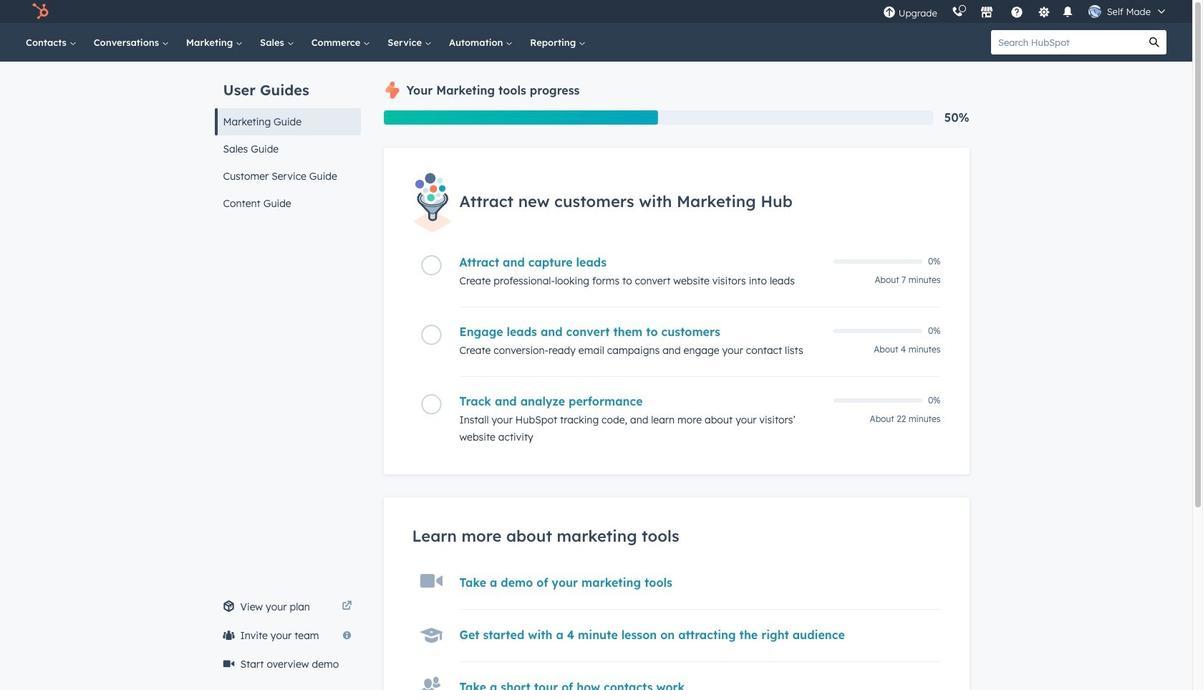 Task type: describe. For each thing, give the bounding box(es) containing it.
2 link opens in a new window image from the top
[[342, 601, 352, 612]]

user guides element
[[215, 62, 361, 217]]

ruby anderson image
[[1089, 5, 1102, 18]]

1 link opens in a new window image from the top
[[342, 598, 352, 616]]



Task type: vqa. For each thing, say whether or not it's contained in the screenshot.
the top and
no



Task type: locate. For each thing, give the bounding box(es) containing it.
menu
[[876, 0, 1176, 23]]

progress bar
[[384, 110, 659, 125]]

Search HubSpot search field
[[992, 30, 1143, 54]]

marketplaces image
[[981, 6, 994, 19]]

link opens in a new window image
[[342, 598, 352, 616], [342, 601, 352, 612]]



